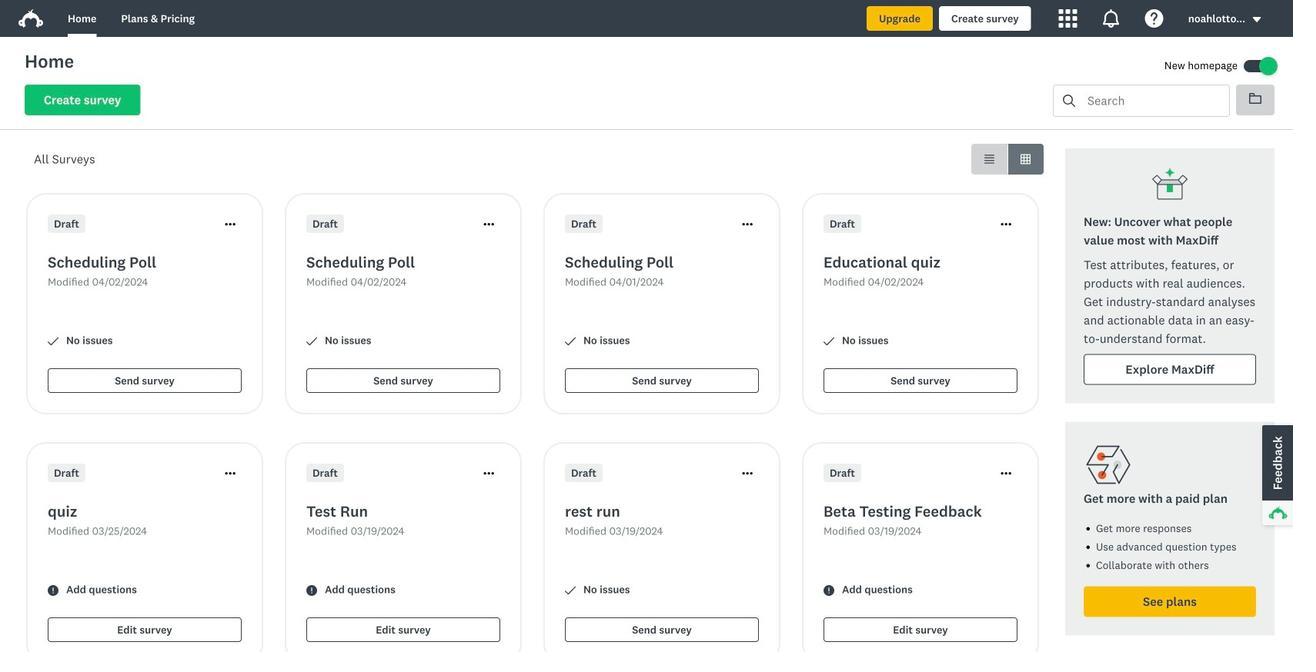 Task type: describe. For each thing, give the bounding box(es) containing it.
notification center icon image
[[1102, 9, 1121, 28]]

Search text field
[[1075, 85, 1229, 116]]

2 brand logo image from the top
[[18, 9, 43, 28]]

search image
[[1063, 95, 1075, 107]]

help icon image
[[1145, 9, 1164, 28]]

max diff icon image
[[1152, 167, 1189, 204]]

search image
[[1063, 95, 1075, 107]]

response based pricing icon image
[[1084, 441, 1133, 490]]



Task type: locate. For each thing, give the bounding box(es) containing it.
2 folders image from the top
[[1249, 93, 1262, 104]]

1 warning image from the left
[[48, 586, 59, 597]]

1 folders image from the top
[[1249, 92, 1262, 105]]

no issues image
[[306, 336, 317, 347], [565, 336, 576, 347], [824, 336, 834, 347], [565, 586, 576, 597]]

1 brand logo image from the top
[[18, 6, 43, 31]]

folders image
[[1249, 92, 1262, 105], [1249, 93, 1262, 104]]

3 warning image from the left
[[824, 586, 834, 597]]

dropdown arrow icon image
[[1252, 14, 1262, 25], [1253, 17, 1261, 22]]

products icon image
[[1059, 9, 1077, 28], [1059, 9, 1077, 28]]

warning image
[[48, 586, 59, 597], [306, 586, 317, 597], [824, 586, 834, 597]]

0 horizontal spatial warning image
[[48, 586, 59, 597]]

no issues image
[[48, 336, 59, 347]]

group
[[971, 144, 1044, 175]]

2 warning image from the left
[[306, 586, 317, 597]]

brand logo image
[[18, 6, 43, 31], [18, 9, 43, 28]]

2 horizontal spatial warning image
[[824, 586, 834, 597]]

1 horizontal spatial warning image
[[306, 586, 317, 597]]



Task type: vqa. For each thing, say whether or not it's contained in the screenshot.
Search image
yes



